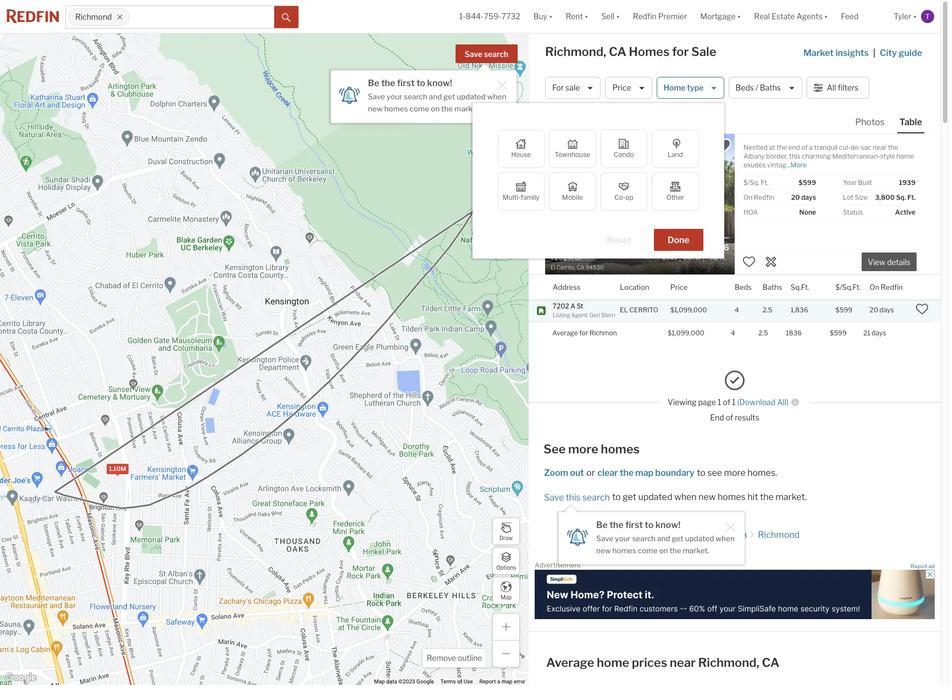 Task type: describe. For each thing, give the bounding box(es) containing it.
be the first to know! for the topmost be the first to know! dialog
[[368, 78, 452, 88]]

rent
[[566, 12, 583, 21]]

mortgage ▾ button
[[694, 0, 748, 33]]

0 horizontal spatial on
[[744, 193, 753, 202]]

california
[[708, 530, 747, 541]]

location
[[620, 283, 649, 292]]

search inside button
[[484, 49, 508, 59]]

new for rightmost be the first to know! dialog
[[596, 547, 611, 555]]

clear the map boundary button
[[597, 468, 695, 479]]

view
[[868, 258, 886, 267]]

remove outline button
[[423, 650, 486, 668]]

rent ▾ button
[[566, 0, 588, 33]]

land
[[668, 151, 683, 159]]

come for the topmost be the first to know! dialog
[[410, 104, 429, 113]]

redfin left california link
[[670, 530, 697, 541]]

redfin down view details
[[881, 283, 903, 292]]

ft. for 3,800
[[908, 193, 916, 202]]

near inside 'nestled at the end of a tranquil cul-de-sac near the albany border, this charming mediterranean-style home exudes vintag...'
[[873, 143, 887, 152]]

multi-family
[[503, 193, 540, 202]]

size
[[855, 193, 868, 202]]

terms
[[441, 679, 456, 685]]

21 days
[[863, 329, 886, 337]]

1 vertical spatial get
[[623, 492, 636, 503]]

Mobile checkbox
[[549, 173, 596, 211]]

1 horizontal spatial 20
[[870, 306, 878, 315]]

$/sq.
[[744, 179, 759, 187]]

buy ▾ button
[[534, 0, 553, 33]]

see more homes
[[544, 442, 640, 457]]

1 vertical spatial map
[[502, 679, 513, 685]]

4 for 1,836
[[735, 306, 739, 315]]

1 vertical spatial ca
[[762, 656, 780, 670]]

google image
[[3, 672, 39, 686]]

$/sq.ft. button
[[836, 275, 861, 300]]

first for the topmost be the first to know! dialog
[[397, 78, 415, 88]]

0 horizontal spatial 20
[[791, 193, 800, 202]]

insights
[[836, 48, 869, 58]]

buy
[[534, 12, 547, 21]]

1,836 sq. ft.
[[707, 243, 729, 261]]

viewing
[[668, 398, 697, 407]]

outline
[[458, 654, 482, 663]]

to get updated when new homes hit the market.
[[610, 492, 807, 503]]

7202 a st listing agent: geri stern el cerrito
[[553, 302, 658, 319]]

0 horizontal spatial richmond
[[75, 12, 112, 22]]

agents
[[797, 12, 823, 21]]

map button
[[492, 578, 520, 605]]

$1,099,000 for 1,836
[[670, 306, 707, 315]]

zoom out button
[[544, 468, 585, 479]]

Land checkbox
[[652, 130, 699, 168]]

be for rightmost be the first to know! dialog
[[596, 520, 608, 531]]

1 vertical spatial beds
[[662, 253, 677, 261]]

2.5 for 1,836
[[763, 306, 772, 315]]

1 horizontal spatial ft.
[[761, 179, 769, 187]]

sell ▾ button
[[602, 0, 620, 33]]

lot
[[843, 193, 854, 202]]

1 vertical spatial near
[[670, 656, 696, 670]]

google
[[417, 679, 434, 685]]

▾ for tyler ▾
[[913, 12, 917, 21]]

report for report ad
[[911, 564, 927, 570]]

0 vertical spatial favorite this home image
[[743, 255, 756, 269]]

2.5 inside '2.5 baths'
[[686, 243, 698, 253]]

this inside 'nestled at the end of a tranquil cul-de-sac near the albany border, this charming mediterranean-style home exudes vintag...'
[[789, 152, 801, 160]]

mortgage
[[700, 12, 736, 21]]

co-
[[614, 193, 626, 202]]

0 vertical spatial days
[[801, 193, 816, 202]]

listing
[[553, 312, 570, 319]]

when for rightmost be the first to know! dialog
[[716, 535, 735, 544]]

0 vertical spatial $599
[[799, 179, 816, 187]]

table
[[900, 117, 922, 128]]

beds button
[[735, 275, 752, 300]]

reset button
[[593, 229, 645, 251]]

draw
[[500, 535, 513, 542]]

1 vertical spatial this
[[566, 493, 581, 503]]

error
[[514, 679, 525, 685]]

viewing page 1 of 1 (download all)
[[668, 398, 789, 407]]

sq.ft.
[[791, 283, 809, 292]]

mobile
[[562, 193, 583, 202]]

1 1 from the left
[[718, 398, 721, 407]]

1 horizontal spatial for
[[672, 45, 689, 59]]

sac
[[861, 143, 872, 152]]

0 vertical spatial richmond,
[[545, 45, 606, 59]]

2.5 for 1836
[[759, 329, 768, 337]]

1 vertical spatial new
[[699, 492, 716, 503]]

first for rightmost be the first to know! dialog
[[625, 520, 643, 531]]

1 vertical spatial updated
[[638, 492, 672, 503]]

of inside 'nestled at the end of a tranquil cul-de-sac near the albany border, this charming mediterranean-style home exudes vintag...'
[[801, 143, 808, 152]]

1-844-759-7732 link
[[459, 12, 520, 21]]

0 vertical spatial 20 days
[[791, 193, 816, 202]]

1 vertical spatial when
[[674, 492, 697, 503]]

1 vertical spatial 20 days
[[870, 306, 894, 315]]

options
[[496, 565, 516, 571]]

4 inside 4 beds
[[667, 243, 673, 253]]

$1,099,000 for 1836
[[668, 329, 705, 337]]

see
[[544, 442, 566, 457]]

results
[[735, 413, 759, 422]]

report ad
[[911, 564, 935, 570]]

details
[[887, 258, 911, 267]]

map for map data ©2023 google
[[374, 679, 385, 685]]

save inside button
[[465, 49, 483, 59]]

get for the topmost be the first to know! dialog
[[444, 92, 455, 101]]

0 vertical spatial map
[[635, 468, 654, 479]]

for sale
[[552, 83, 580, 93]]

terms of use
[[441, 679, 473, 685]]

save this search
[[544, 493, 610, 503]]

view details
[[868, 258, 911, 267]]

el
[[620, 306, 628, 315]]

op
[[626, 193, 634, 202]]

zoom out or clear the map boundary to see more homes.
[[544, 468, 777, 479]]

1 vertical spatial for
[[579, 329, 588, 338]]

map for map
[[501, 594, 512, 601]]

on for the topmost be the first to know! dialog
[[431, 104, 440, 113]]

submit search image
[[282, 13, 291, 22]]

sq. for 3,800
[[896, 193, 906, 202]]

city guide link
[[880, 47, 925, 60]]

2 1 from the left
[[732, 398, 736, 407]]

done button
[[654, 229, 703, 251]]

redfin left premier
[[633, 12, 657, 21]]

and for rightmost be the first to know! dialog
[[657, 535, 670, 544]]

3,800 sq. ft.
[[875, 193, 916, 202]]

1.10m
[[109, 466, 126, 473]]

ft. for 1,836
[[720, 253, 726, 261]]

beds / baths button
[[729, 77, 802, 99]]

days for 1836
[[872, 329, 886, 337]]

7202 a st link
[[553, 302, 610, 311]]

7732
[[502, 12, 520, 21]]

all filters button
[[807, 77, 870, 99]]

1-
[[459, 12, 466, 21]]

end of results
[[710, 413, 759, 422]]

2 vertical spatial baths
[[763, 283, 782, 292]]

1 vertical spatial baths
[[683, 253, 701, 261]]

sell
[[602, 12, 615, 21]]

table button
[[897, 117, 925, 134]]

your for the topmost be the first to know! dialog
[[387, 92, 402, 101]]

▾ for buy ▾
[[549, 12, 553, 21]]

save search button
[[455, 45, 518, 63]]

1 vertical spatial favorite this home image
[[916, 303, 929, 316]]

beds for beds / baths
[[736, 83, 754, 93]]

a inside 'nestled at the end of a tranquil cul-de-sac near the albany border, this charming mediterranean-style home exudes vintag...'
[[809, 143, 813, 152]]

option group inside dialog
[[498, 130, 699, 211]]

type
[[687, 83, 704, 93]]

average for average for richmond:
[[552, 329, 578, 338]]

your for rightmost be the first to know! dialog
[[615, 535, 631, 544]]

cerrito
[[630, 306, 658, 315]]

0 horizontal spatial a
[[497, 679, 500, 685]]

1 horizontal spatial price button
[[670, 275, 688, 300]]

days for 1,836
[[880, 306, 894, 315]]

market insights link
[[804, 36, 869, 60]]

house
[[511, 151, 531, 159]]

mediterranean-
[[832, 152, 880, 160]]

clear
[[598, 468, 618, 479]]

7202
[[553, 302, 569, 310]]

sq.ft. button
[[791, 275, 809, 300]]

average for average home prices near richmond, ca
[[546, 656, 594, 670]]

Co-op checkbox
[[600, 173, 647, 211]]

know! for rightmost be the first to know! dialog
[[656, 520, 681, 531]]

market
[[804, 48, 834, 58]]

0 horizontal spatial ca
[[609, 45, 626, 59]]

▾ for rent ▾
[[585, 12, 588, 21]]

hit
[[748, 492, 758, 503]]

reset
[[607, 235, 631, 246]]

border,
[[766, 152, 788, 160]]

on inside button
[[870, 283, 879, 292]]

save your search and get updated when new homes come on the market. for the topmost be the first to know! dialog
[[368, 92, 506, 113]]

all
[[827, 83, 836, 93]]

0 vertical spatial more
[[568, 442, 598, 457]]

real
[[754, 12, 770, 21]]

tranquil
[[814, 143, 838, 152]]

4 for 1836
[[731, 329, 735, 337]]

built
[[858, 179, 872, 187]]

2 horizontal spatial market.
[[776, 492, 807, 503]]

844-
[[466, 12, 484, 21]]

richmond link
[[758, 530, 800, 541]]



Task type: vqa. For each thing, say whether or not it's contained in the screenshot.
topmost The Be The First To Know!
yes



Task type: locate. For each thing, give the bounding box(es) containing it.
20 days down on redfin button
[[870, 306, 894, 315]]

ft. right '2.5 baths'
[[720, 253, 726, 261]]

and for the topmost be the first to know! dialog
[[429, 92, 442, 101]]

$599 left 21
[[830, 329, 847, 337]]

when down boundary
[[674, 492, 697, 503]]

1 horizontal spatial know!
[[656, 520, 681, 531]]

heading
[[551, 243, 640, 272]]

redfin down the $/sq. ft.
[[754, 193, 774, 202]]

1 horizontal spatial richmond
[[758, 530, 800, 541]]

updated for rightmost be the first to know! dialog
[[685, 535, 714, 544]]

price inside button
[[613, 83, 631, 93]]

updated down zoom out or clear the map boundary to see more homes.
[[638, 492, 672, 503]]

report for report a map error
[[480, 679, 496, 685]]

mortgage ▾ button
[[700, 0, 741, 33]]

1 horizontal spatial updated
[[638, 492, 672, 503]]

redfin premier
[[633, 12, 687, 21]]

1 horizontal spatial first
[[625, 520, 643, 531]]

1 horizontal spatial ca
[[762, 656, 780, 670]]

0 horizontal spatial price
[[613, 83, 631, 93]]

buy ▾
[[534, 12, 553, 21]]

a up the charming
[[809, 143, 813, 152]]

2 horizontal spatial updated
[[685, 535, 714, 544]]

favorite button checkbox
[[713, 137, 732, 156]]

0 horizontal spatial when
[[487, 92, 506, 101]]

1,836 for 1,836
[[791, 306, 808, 315]]

be for the topmost be the first to know! dialog
[[368, 78, 379, 88]]

none
[[800, 208, 816, 217]]

richmond down hit on the right
[[758, 530, 800, 541]]

dialog
[[472, 103, 724, 259]]

homes
[[629, 45, 670, 59]]

1 horizontal spatial on
[[659, 547, 668, 555]]

come for rightmost be the first to know! dialog
[[638, 547, 658, 555]]

map
[[635, 468, 654, 479], [502, 679, 513, 685]]

20
[[791, 193, 800, 202], [870, 306, 878, 315]]

more up 'out'
[[568, 442, 598, 457]]

beds down done
[[662, 253, 677, 261]]

1 vertical spatial home
[[597, 656, 629, 670]]

home left the prices
[[597, 656, 629, 670]]

home right style
[[897, 152, 914, 160]]

1 horizontal spatial new
[[596, 547, 611, 555]]

4
[[667, 243, 673, 253], [735, 306, 739, 315], [731, 329, 735, 337]]

photo of 7202 a st, el cerrito, ca 94530 image
[[545, 134, 735, 275]]

$/sq.ft.
[[836, 283, 861, 292]]

▾ right agents
[[824, 12, 828, 21]]

$599 down $/sq.ft. "button"
[[836, 306, 853, 315]]

0 vertical spatial on redfin
[[744, 193, 774, 202]]

for sale button
[[545, 77, 601, 99]]

exudes
[[744, 161, 766, 169]]

sq. inside 1,836 sq. ft.
[[710, 253, 718, 261]]

1 vertical spatial 1,836
[[791, 306, 808, 315]]

2.5 right 4 beds
[[686, 243, 698, 253]]

report
[[911, 564, 927, 570], [480, 679, 496, 685]]

nestled
[[744, 143, 768, 152]]

1 vertical spatial be
[[596, 520, 608, 531]]

be the first to know!
[[368, 78, 452, 88], [596, 520, 681, 531]]

0 horizontal spatial come
[[410, 104, 429, 113]]

0 vertical spatial this
[[789, 152, 801, 160]]

photos button
[[853, 117, 897, 132]]

on redfin down view details
[[870, 283, 903, 292]]

0 vertical spatial ca
[[609, 45, 626, 59]]

759-
[[484, 12, 502, 21]]

market. for the topmost be the first to know! dialog
[[455, 104, 481, 113]]

▾ right buy
[[549, 12, 553, 21]]

baths right /
[[760, 83, 781, 93]]

rent ▾
[[566, 12, 588, 21]]

view details link
[[862, 252, 917, 272]]

Condo checkbox
[[600, 130, 647, 168]]

townhouse
[[555, 151, 590, 159]]

for down agent:
[[579, 329, 588, 338]]

▾ right tyler
[[913, 12, 917, 21]]

at
[[769, 143, 775, 152]]

all)
[[777, 398, 789, 407]]

1 vertical spatial richmond
[[758, 530, 800, 541]]

know! for the topmost be the first to know! dialog
[[427, 78, 452, 88]]

0 vertical spatial 4
[[667, 243, 673, 253]]

1 horizontal spatial on redfin
[[870, 283, 903, 292]]

map left data
[[374, 679, 385, 685]]

1 vertical spatial save your search and get updated when new homes come on the market.
[[596, 535, 735, 555]]

x-out this home image
[[765, 255, 778, 269]]

option group
[[498, 130, 699, 211]]

redfin link
[[670, 530, 697, 541]]

$599 down the more
[[799, 179, 816, 187]]

1 vertical spatial a
[[497, 679, 500, 685]]

report left ad
[[911, 564, 927, 570]]

remove outline
[[427, 654, 482, 663]]

feed
[[841, 12, 859, 21]]

1 vertical spatial sq.
[[710, 253, 718, 261]]

ft. down the 1939 at the right
[[908, 193, 916, 202]]

1 vertical spatial on
[[870, 283, 879, 292]]

when right redfin link
[[716, 535, 735, 544]]

1 horizontal spatial this
[[789, 152, 801, 160]]

0 vertical spatial home
[[897, 152, 914, 160]]

5 ▾ from the left
[[824, 12, 828, 21]]

2 horizontal spatial get
[[672, 535, 684, 544]]

all filters
[[827, 83, 859, 93]]

when down the save search
[[487, 92, 506, 101]]

favorite this home image
[[743, 255, 756, 269], [916, 303, 929, 316]]

1 vertical spatial and
[[657, 535, 670, 544]]

ca
[[609, 45, 626, 59], [762, 656, 780, 670]]

1 vertical spatial on
[[659, 547, 668, 555]]

20 days up none
[[791, 193, 816, 202]]

days up none
[[801, 193, 816, 202]]

0 horizontal spatial know!
[[427, 78, 452, 88]]

0 vertical spatial new
[[368, 104, 383, 113]]

price
[[613, 83, 631, 93], [670, 283, 688, 292]]

for left sale
[[672, 45, 689, 59]]

sq. up active
[[896, 193, 906, 202]]

guide
[[899, 48, 922, 58]]

2.5 down baths button on the top of page
[[763, 306, 772, 315]]

more right see at bottom right
[[724, 468, 746, 479]]

end
[[710, 413, 724, 422]]

0 horizontal spatial save your search and get updated when new homes come on the market.
[[368, 92, 506, 113]]

price down 4 beds
[[670, 283, 688, 292]]

▾ for mortgage ▾
[[737, 12, 741, 21]]

0 vertical spatial be the first to know!
[[368, 78, 452, 88]]

more link
[[791, 161, 807, 169]]

a
[[571, 302, 575, 310]]

view details button
[[862, 253, 917, 272]]

1 horizontal spatial more
[[724, 468, 746, 479]]

done
[[668, 235, 690, 246]]

0 vertical spatial $1,099,000
[[670, 306, 707, 315]]

1 horizontal spatial home
[[897, 152, 914, 160]]

▾
[[549, 12, 553, 21], [585, 12, 588, 21], [616, 12, 620, 21], [737, 12, 741, 21], [824, 12, 828, 21], [913, 12, 917, 21]]

0 vertical spatial market.
[[455, 104, 481, 113]]

days right 21
[[872, 329, 886, 337]]

1 horizontal spatial be the first to know! dialog
[[559, 506, 745, 565]]

$599 for 1,836
[[836, 306, 853, 315]]

1,836 down sq.ft. button
[[791, 306, 808, 315]]

ft. right $/sq.
[[761, 179, 769, 187]]

agent:
[[571, 312, 588, 319]]

advertisement
[[535, 562, 581, 570]]

|
[[873, 48, 876, 58]]

baths inside button
[[760, 83, 781, 93]]

▾ right rent
[[585, 12, 588, 21]]

average for richmond:
[[552, 329, 622, 338]]

1 vertical spatial be the first to know! dialog
[[559, 506, 745, 565]]

sq. for 1,836
[[710, 253, 718, 261]]

2 vertical spatial market.
[[683, 547, 709, 555]]

0 horizontal spatial for
[[579, 329, 588, 338]]

user photo image
[[921, 10, 934, 23]]

updated
[[457, 92, 486, 101], [638, 492, 672, 503], [685, 535, 714, 544]]

new
[[368, 104, 383, 113], [699, 492, 716, 503], [596, 547, 611, 555]]

rent ▾ button
[[559, 0, 595, 33]]

when for the topmost be the first to know! dialog
[[487, 92, 506, 101]]

near up style
[[873, 143, 887, 152]]

0 horizontal spatial this
[[566, 493, 581, 503]]

2 vertical spatial updated
[[685, 535, 714, 544]]

2 ▾ from the left
[[585, 12, 588, 21]]

status
[[843, 208, 863, 217]]

1 vertical spatial 4
[[735, 306, 739, 315]]

0 horizontal spatial your
[[387, 92, 402, 101]]

Multi-family checkbox
[[498, 173, 545, 211]]

beds left baths button on the top of page
[[735, 283, 752, 292]]

market. for rightmost be the first to know! dialog
[[683, 547, 709, 555]]

$599 for 1836
[[830, 329, 847, 337]]

1 up end of results
[[732, 398, 736, 407]]

near
[[873, 143, 887, 152], [670, 656, 696, 670]]

next button image
[[713, 196, 724, 207]]

new for the topmost be the first to know! dialog
[[368, 104, 383, 113]]

0 horizontal spatial near
[[670, 656, 696, 670]]

draw button
[[492, 518, 520, 546]]

report right use
[[480, 679, 496, 685]]

a left error
[[497, 679, 500, 685]]

2 vertical spatial 2.5
[[759, 329, 768, 337]]

feed button
[[835, 0, 887, 33]]

on up hoa
[[744, 193, 753, 202]]

favorite button image
[[713, 137, 732, 156]]

1 horizontal spatial near
[[873, 143, 887, 152]]

0 vertical spatial price
[[613, 83, 631, 93]]

on redfin down the $/sq. ft.
[[744, 193, 774, 202]]

2 vertical spatial ft.
[[720, 253, 726, 261]]

cul-
[[839, 143, 851, 152]]

0 vertical spatial updated
[[457, 92, 486, 101]]

2 vertical spatial new
[[596, 547, 611, 555]]

1 right page
[[718, 398, 721, 407]]

save your search and get updated when new homes come on the market. for rightmost be the first to know! dialog
[[596, 535, 735, 555]]

0 vertical spatial a
[[809, 143, 813, 152]]

None search field
[[129, 6, 274, 28]]

map left error
[[502, 679, 513, 685]]

more
[[791, 161, 807, 169]]

▾ right sell
[[616, 12, 620, 21]]

condo
[[614, 151, 634, 159]]

updated for the topmost be the first to know! dialog
[[457, 92, 486, 101]]

1 vertical spatial 20
[[870, 306, 878, 315]]

1 vertical spatial market.
[[776, 492, 807, 503]]

map left boundary
[[635, 468, 654, 479]]

save search
[[465, 49, 508, 59]]

on for rightmost be the first to know! dialog
[[659, 547, 668, 555]]

report a map error link
[[480, 679, 525, 685]]

0 vertical spatial near
[[873, 143, 887, 152]]

House checkbox
[[498, 130, 545, 168]]

1,836 for 1,836 sq. ft.
[[707, 243, 729, 253]]

1 horizontal spatial richmond,
[[698, 656, 760, 670]]

first
[[397, 78, 415, 88], [625, 520, 643, 531]]

remove
[[427, 654, 456, 663]]

map region
[[0, 0, 600, 686]]

days down on redfin button
[[880, 306, 894, 315]]

dialog containing reset
[[472, 103, 724, 259]]

4 ▾ from the left
[[737, 12, 741, 21]]

previous button image
[[556, 196, 567, 207]]

price down richmond, ca homes for sale
[[613, 83, 631, 93]]

0 vertical spatial when
[[487, 92, 506, 101]]

6 ▾ from the left
[[913, 12, 917, 21]]

1 horizontal spatial be the first to know!
[[596, 520, 681, 531]]

0 horizontal spatial updated
[[457, 92, 486, 101]]

0 horizontal spatial get
[[444, 92, 455, 101]]

beds
[[736, 83, 754, 93], [662, 253, 677, 261], [735, 283, 752, 292]]

▾ for sell ▾
[[616, 12, 620, 21]]

price button
[[605, 77, 652, 99], [670, 275, 688, 300]]

remove richmond image
[[117, 14, 123, 20]]

▾ right mortgage
[[737, 12, 741, 21]]

1 ▾ from the left
[[549, 12, 553, 21]]

1 horizontal spatial price
[[670, 283, 688, 292]]

1 horizontal spatial favorite this home image
[[916, 303, 929, 316]]

home inside 'nestled at the end of a tranquil cul-de-sac near the albany border, this charming mediterranean-style home exudes vintag...'
[[897, 152, 914, 160]]

Townhouse checkbox
[[549, 130, 596, 168]]

0 horizontal spatial price button
[[605, 77, 652, 99]]

1,836 right '2.5 baths'
[[707, 243, 729, 253]]

be the first to know! for rightmost be the first to know! dialog
[[596, 520, 681, 531]]

0 vertical spatial know!
[[427, 78, 452, 88]]

page
[[698, 398, 716, 407]]

1 vertical spatial days
[[880, 306, 894, 315]]

year built
[[843, 179, 872, 187]]

0 vertical spatial be the first to know! dialog
[[331, 64, 516, 123]]

0 horizontal spatial 1,836
[[707, 243, 729, 253]]

0 horizontal spatial be
[[368, 78, 379, 88]]

home type
[[664, 83, 704, 93]]

2 vertical spatial $599
[[830, 329, 847, 337]]

1 vertical spatial report
[[480, 679, 496, 685]]

richmond left remove richmond image
[[75, 12, 112, 22]]

3 ▾ from the left
[[616, 12, 620, 21]]

updated down to get updated when new homes hit the market.
[[685, 535, 714, 544]]

0 vertical spatial map
[[501, 594, 512, 601]]

photos
[[855, 117, 885, 128]]

get for rightmost be the first to know! dialog
[[672, 535, 684, 544]]

1 vertical spatial richmond,
[[698, 656, 760, 670]]

1 horizontal spatial be
[[596, 520, 608, 531]]

$599
[[799, 179, 816, 187], [836, 306, 853, 315], [830, 329, 847, 337]]

(download all) link
[[737, 398, 789, 407]]

this down 'out'
[[566, 493, 581, 503]]

near right the prices
[[670, 656, 696, 670]]

vintag...
[[767, 161, 791, 169]]

beds inside button
[[736, 83, 754, 93]]

map down options
[[501, 594, 512, 601]]

be the first to know! dialog
[[331, 64, 516, 123], [559, 506, 745, 565]]

save
[[465, 49, 483, 59], [368, 92, 385, 101], [544, 493, 564, 503], [596, 535, 613, 544]]

updated down the save search
[[457, 92, 486, 101]]

geri
[[590, 312, 600, 319]]

save this search button
[[544, 493, 610, 503]]

1 horizontal spatial report
[[911, 564, 927, 570]]

map inside button
[[501, 594, 512, 601]]

2 horizontal spatial new
[[699, 492, 716, 503]]

/
[[756, 83, 758, 93]]

baths down x-out this home icon
[[763, 283, 782, 292]]

0 horizontal spatial more
[[568, 442, 598, 457]]

market insights | city guide
[[804, 48, 922, 58]]

0 vertical spatial baths
[[760, 83, 781, 93]]

price button down 4 beds
[[670, 275, 688, 300]]

real estate agents ▾ link
[[754, 0, 828, 33]]

price button down richmond, ca homes for sale
[[605, 77, 652, 99]]

beds left /
[[736, 83, 754, 93]]

0 horizontal spatial map
[[502, 679, 513, 685]]

richmond
[[75, 12, 112, 22], [758, 530, 800, 541]]

on down view
[[870, 283, 879, 292]]

end
[[788, 143, 800, 152]]

2.5 left 1836
[[759, 329, 768, 337]]

address
[[553, 283, 581, 292]]

option group containing house
[[498, 130, 699, 211]]

baths down done
[[683, 253, 701, 261]]

1 horizontal spatial 1,836
[[791, 306, 808, 315]]

1939
[[899, 179, 916, 187]]

for
[[552, 83, 564, 93]]

estate
[[772, 12, 795, 21]]

this down end
[[789, 152, 801, 160]]

1 vertical spatial price
[[670, 283, 688, 292]]

(download
[[737, 398, 776, 407]]

more
[[568, 442, 598, 457], [724, 468, 746, 479]]

1 vertical spatial on redfin
[[870, 283, 903, 292]]

or
[[587, 468, 595, 479]]

sell ▾
[[602, 12, 620, 21]]

Other checkbox
[[652, 173, 699, 211]]

home
[[664, 83, 686, 93]]

20 up none
[[791, 193, 800, 202]]

ft. inside 1,836 sq. ft.
[[720, 253, 726, 261]]

0 vertical spatial save your search and get updated when new homes come on the market.
[[368, 92, 506, 113]]

home
[[897, 152, 914, 160], [597, 656, 629, 670]]

2 vertical spatial beds
[[735, 283, 752, 292]]

$1,099,000
[[670, 306, 707, 315], [668, 329, 705, 337]]

20 up 21 days
[[870, 306, 878, 315]]

sq. right '2.5 baths'
[[710, 253, 718, 261]]

1 vertical spatial come
[[638, 547, 658, 555]]

0 vertical spatial for
[[672, 45, 689, 59]]

1 horizontal spatial 1
[[732, 398, 736, 407]]

save your search and get updated when new homes come on the market.
[[368, 92, 506, 113], [596, 535, 735, 555]]

report inside button
[[911, 564, 927, 570]]

map data ©2023 google
[[374, 679, 434, 685]]

1 vertical spatial your
[[615, 535, 631, 544]]

ad region
[[535, 571, 935, 620]]

0 horizontal spatial on
[[431, 104, 440, 113]]

0 vertical spatial sq.
[[896, 193, 906, 202]]

1 vertical spatial $1,099,000
[[668, 329, 705, 337]]

1 horizontal spatial map
[[635, 468, 654, 479]]

beds for the beds button
[[735, 283, 752, 292]]



